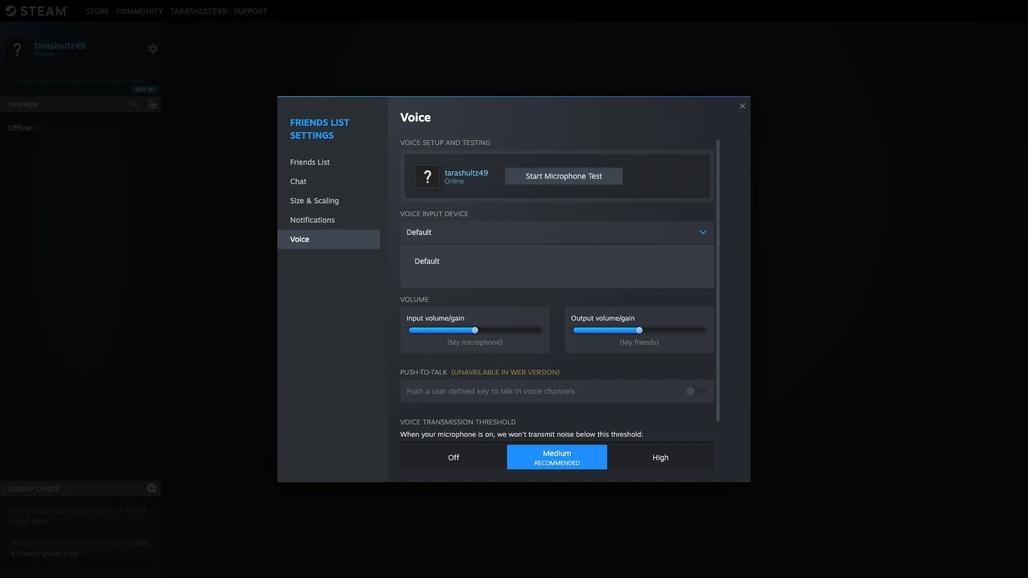 Task type: vqa. For each thing, say whether or not it's contained in the screenshot.
the inside An Alternate way of dealing with the mines in Brennan's Triumph
no



Task type: locate. For each thing, give the bounding box(es) containing it.
chat
[[290, 177, 307, 186], [617, 306, 635, 317]]

1 horizontal spatial (my
[[620, 338, 633, 346]]

1 horizontal spatial a
[[59, 538, 63, 548]]

1 vertical spatial group
[[9, 485, 34, 493]]

& left the "here" at the top
[[57, 77, 62, 85]]

0 vertical spatial device
[[445, 209, 469, 218]]

off
[[448, 453, 459, 462]]

0 vertical spatial a
[[545, 306, 549, 317]]

1 (my from the left
[[448, 338, 460, 346]]

1 horizontal spatial chat
[[617, 306, 635, 317]]

output
[[423, 248, 450, 257], [571, 314, 594, 322]]

or right friend
[[579, 306, 588, 317]]

& right the size
[[307, 196, 312, 205]]

join a steam group chat.
[[11, 538, 148, 558]]

group inside join a steam group chat.
[[41, 549, 62, 558]]

recommended
[[535, 459, 580, 467]]

any
[[11, 506, 24, 515]]

0 horizontal spatial volume/gain
[[426, 314, 465, 322]]

support link
[[230, 6, 271, 15]]

for
[[97, 77, 106, 85]]

a left chat
[[59, 538, 63, 548]]

be
[[138, 506, 146, 515]]

list down settings
[[318, 157, 330, 166]]

volume/gain down volume
[[426, 314, 465, 322]]

group up here.
[[27, 506, 47, 515]]

0 horizontal spatial chat
[[290, 177, 307, 186]]

1 vertical spatial group
[[41, 549, 62, 558]]

join
[[135, 538, 148, 548]]

group up any
[[9, 485, 34, 493]]

transmission
[[423, 418, 474, 426]]

2 (my from the left
[[620, 338, 633, 346]]

version
[[528, 368, 558, 376]]

support
[[234, 6, 267, 15]]

are
[[85, 506, 96, 515]]

1 horizontal spatial &
[[307, 196, 312, 205]]

list
[[331, 117, 350, 128], [318, 157, 330, 166]]

1 vertical spatial &
[[307, 196, 312, 205]]

default down voice input device
[[407, 227, 432, 237]]

listed
[[11, 517, 29, 526]]

below
[[576, 430, 596, 439]]

community link
[[113, 6, 167, 15]]

0 horizontal spatial a
[[11, 549, 15, 558]]

collapse chats list image
[[0, 487, 12, 491]]

here.
[[32, 517, 49, 526]]

2 horizontal spatial a
[[545, 306, 549, 317]]

settings
[[290, 129, 334, 141]]

list for friends list
[[318, 157, 330, 166]]

volume/gain
[[426, 314, 465, 322], [596, 314, 635, 322]]

1 horizontal spatial list
[[331, 117, 350, 128]]

1 horizontal spatial tarashultz49
[[171, 6, 227, 15]]

volume/gain left to
[[596, 314, 635, 322]]

output down voice input device
[[423, 248, 450, 257]]

(my left microphone)
[[448, 338, 460, 346]]

0 horizontal spatial tarashultz49
[[34, 40, 86, 51]]

friends up settings
[[290, 117, 328, 128]]

0 vertical spatial tarashultz49
[[171, 6, 227, 15]]

chat left to
[[617, 306, 635, 317]]

1 horizontal spatial group
[[590, 306, 614, 317]]

device down the online
[[445, 209, 469, 218]]

1 volume/gain from the left
[[426, 314, 465, 322]]

any group chats you are part of will be listed here.
[[11, 506, 146, 526]]

1 horizontal spatial or
[[579, 306, 588, 317]]

tarashultz49 up drag friends & chats here for easy access
[[34, 40, 86, 51]]

scaling
[[314, 196, 339, 205]]

friends inside friends list settings
[[290, 117, 328, 128]]

0 horizontal spatial (my
[[448, 338, 460, 346]]

chat up the size
[[290, 177, 307, 186]]

drag
[[17, 77, 32, 85]]

and
[[446, 138, 461, 147]]

a right the click
[[545, 306, 549, 317]]

voice for setup
[[401, 138, 421, 147]]

default up volume
[[415, 256, 440, 265]]

you can start a chat with friends or
[[11, 538, 135, 548]]

input down volume
[[407, 314, 423, 322]]

0 vertical spatial output
[[423, 248, 450, 257]]

voice for input
[[401, 209, 421, 218]]

group chats
[[9, 485, 59, 493]]

voice
[[401, 110, 431, 124], [401, 138, 421, 147], [401, 209, 421, 218], [290, 234, 310, 244], [401, 248, 421, 257], [401, 418, 421, 426]]

friends down "drag"
[[9, 100, 38, 109]]

can
[[26, 538, 38, 548]]

0 horizontal spatial &
[[57, 77, 62, 85]]

notifications
[[290, 215, 335, 224]]

0 horizontal spatial or
[[126, 538, 133, 548]]

start microphone test
[[526, 171, 603, 180]]

start
[[526, 171, 543, 180]]

group right friend
[[590, 306, 614, 317]]

output volume/gain
[[571, 314, 635, 322]]

(my left friends)
[[620, 338, 633, 346]]

chats up chats
[[36, 485, 59, 493]]

you
[[70, 506, 83, 515]]

part
[[98, 506, 113, 515]]

a
[[545, 306, 549, 317], [59, 538, 63, 548], [11, 549, 15, 558]]

1 horizontal spatial volume/gain
[[596, 314, 635, 322]]

group down start
[[41, 549, 62, 558]]

a inside join a steam group chat.
[[11, 549, 15, 558]]

0 horizontal spatial chats
[[36, 485, 59, 493]]

or left join
[[126, 538, 133, 548]]

friends down settings
[[290, 157, 316, 166]]

0 horizontal spatial list
[[318, 157, 330, 166]]

or
[[579, 306, 588, 317], [126, 538, 133, 548]]

drag friends & chats here for easy access
[[17, 77, 143, 85]]

add a friend image
[[146, 98, 158, 110]]

voice for transmission
[[401, 418, 421, 426]]

chats
[[49, 506, 68, 515]]

2 vertical spatial a
[[11, 549, 15, 558]]

list inside friends list settings
[[331, 117, 350, 128]]

chats
[[63, 77, 80, 85], [36, 485, 59, 493]]

0 vertical spatial group
[[590, 306, 614, 317]]

list up settings
[[331, 117, 350, 128]]

chats left the "here" at the top
[[63, 77, 80, 85]]

list for friends list settings
[[331, 117, 350, 128]]

device down voice input device
[[452, 248, 476, 257]]

voice inside voice transmission threshold when your microphone is on, we won't transmit noise below this threshold:
[[401, 418, 421, 426]]

input
[[423, 209, 443, 218], [407, 314, 423, 322]]

0 vertical spatial group
[[27, 506, 47, 515]]

input up voice output device
[[423, 209, 443, 218]]

tarashultz49 down testing
[[445, 168, 488, 177]]

a for steam
[[11, 549, 15, 558]]

0 vertical spatial chat
[[290, 177, 307, 186]]

0 vertical spatial &
[[57, 77, 62, 85]]

friends
[[33, 77, 55, 85], [9, 100, 38, 109], [290, 117, 328, 128], [290, 157, 316, 166]]

high
[[653, 453, 669, 462]]

device
[[445, 209, 469, 218], [452, 248, 476, 257]]

1 vertical spatial tarashultz49
[[34, 40, 86, 51]]

voice down voice input device
[[401, 248, 421, 257]]

2 volume/gain from the left
[[596, 314, 635, 322]]

web
[[511, 368, 526, 376]]

tarashultz49 left support link
[[171, 6, 227, 15]]

voice up when
[[401, 418, 421, 426]]

1 vertical spatial or
[[126, 538, 133, 548]]

voice left the setup
[[401, 138, 421, 147]]

&
[[57, 77, 62, 85], [307, 196, 312, 205]]

group
[[27, 506, 47, 515], [41, 549, 62, 558]]

store
[[86, 6, 109, 15]]

1 vertical spatial list
[[318, 157, 330, 166]]

noise
[[557, 430, 574, 439]]

default down voice output device
[[407, 267, 432, 276]]

tarashultz49
[[171, 6, 227, 15], [34, 40, 86, 51], [445, 168, 488, 177]]

0 vertical spatial chats
[[63, 77, 80, 85]]

1 vertical spatial chats
[[36, 485, 59, 493]]

in
[[502, 368, 509, 376]]

volume/gain for input volume/gain
[[426, 314, 465, 322]]

1 vertical spatial device
[[452, 248, 476, 257]]

0 horizontal spatial output
[[423, 248, 450, 257]]

voice up voice output device
[[401, 209, 421, 218]]

threshold
[[476, 418, 516, 426]]

0 vertical spatial list
[[331, 117, 350, 128]]

output right the click
[[571, 314, 594, 322]]

a down you
[[11, 549, 15, 558]]

2 horizontal spatial tarashultz49
[[445, 168, 488, 177]]

friend
[[552, 306, 577, 317]]

1 horizontal spatial chats
[[63, 77, 80, 85]]

1 horizontal spatial output
[[571, 314, 594, 322]]

medium
[[543, 449, 572, 458]]

we
[[498, 430, 507, 439]]

volume/gain for output volume/gain
[[596, 314, 635, 322]]

2 vertical spatial tarashultz49
[[445, 168, 488, 177]]



Task type: describe. For each thing, give the bounding box(es) containing it.
will
[[124, 506, 136, 515]]

talk
[[431, 368, 447, 376]]

threshold:
[[611, 430, 644, 439]]

create a group chat image
[[146, 483, 157, 494]]

to-
[[420, 368, 431, 376]]

0 vertical spatial default
[[407, 227, 432, 237]]

1 vertical spatial default
[[415, 256, 440, 265]]

volume
[[401, 295, 429, 304]]

voice down "notifications"
[[290, 234, 310, 244]]

easy
[[108, 77, 122, 85]]

friends list settings
[[290, 117, 350, 141]]

to
[[638, 306, 646, 317]]

transmit
[[529, 430, 555, 439]]

group inside "any group chats you are part of will be listed here."
[[27, 506, 47, 515]]

store link
[[82, 6, 113, 15]]

unavailable
[[454, 368, 500, 376]]

friends for friends list settings
[[290, 117, 328, 128]]

offline
[[8, 123, 32, 132]]

start!
[[648, 306, 670, 317]]

friends right "drag"
[[33, 77, 55, 85]]

friends)
[[635, 338, 659, 346]]

push-to-talk ( unavailable in web version )
[[401, 368, 560, 376]]

setup
[[423, 138, 444, 147]]

test
[[588, 171, 603, 180]]

start
[[40, 538, 57, 548]]

microphone
[[438, 430, 476, 439]]

steam
[[17, 549, 39, 558]]

voice transmission threshold when your microphone is on, we won't transmit noise below this threshold:
[[401, 418, 644, 439]]

is
[[478, 430, 483, 439]]

microphone
[[545, 171, 586, 180]]

device for voice output device
[[452, 248, 476, 257]]

push-
[[401, 368, 420, 376]]

won't
[[509, 430, 527, 439]]

input volume/gain
[[407, 314, 465, 322]]

size
[[290, 196, 304, 205]]

when
[[401, 430, 420, 439]]

click a friend or group chat to start!
[[523, 306, 670, 317]]

1 vertical spatial chat
[[617, 306, 635, 317]]

chat
[[65, 538, 80, 548]]

you
[[11, 538, 24, 548]]

voice output device
[[401, 248, 476, 257]]

join a steam group chat. link
[[11, 538, 148, 558]]

community
[[117, 6, 163, 15]]

(my microphone)
[[448, 338, 503, 346]]

voice for output
[[401, 248, 421, 257]]

testing
[[463, 138, 491, 147]]

manage friends list settings image
[[148, 43, 159, 54]]

voice setup and testing
[[401, 138, 491, 147]]

2 vertical spatial default
[[407, 267, 432, 276]]

friends
[[100, 538, 124, 548]]

this
[[598, 430, 609, 439]]

0 vertical spatial input
[[423, 209, 443, 218]]

your
[[422, 430, 436, 439]]

on,
[[485, 430, 496, 439]]

(my friends)
[[620, 338, 659, 346]]

size & scaling
[[290, 196, 339, 205]]

microphone)
[[462, 338, 503, 346]]

tarashultz49 online
[[445, 168, 488, 185]]

friends for friends
[[9, 100, 38, 109]]

0 vertical spatial or
[[579, 306, 588, 317]]

of
[[115, 506, 122, 515]]

1 vertical spatial a
[[59, 538, 63, 548]]

(my for (my friends)
[[620, 338, 633, 346]]

click
[[523, 306, 542, 317]]

tarashultz49 link
[[167, 6, 230, 15]]

friends for friends list
[[290, 157, 316, 166]]

friends list
[[290, 157, 330, 166]]

start microphone test button
[[505, 167, 623, 185]]

1 vertical spatial output
[[571, 314, 594, 322]]

(my for (my microphone)
[[448, 338, 460, 346]]

voice up the setup
[[401, 110, 431, 124]]

medium recommended
[[535, 449, 580, 467]]

here
[[82, 77, 96, 85]]

(
[[452, 368, 454, 376]]

with
[[83, 538, 98, 548]]

device for voice input device
[[445, 209, 469, 218]]

a for friend
[[545, 306, 549, 317]]

0 horizontal spatial group
[[9, 485, 34, 493]]

voice input device
[[401, 209, 469, 218]]

)
[[558, 368, 560, 376]]

chat.
[[64, 549, 81, 558]]

access
[[123, 77, 143, 85]]

online
[[445, 177, 464, 185]]

1 vertical spatial input
[[407, 314, 423, 322]]

search my friends list image
[[130, 99, 139, 109]]



